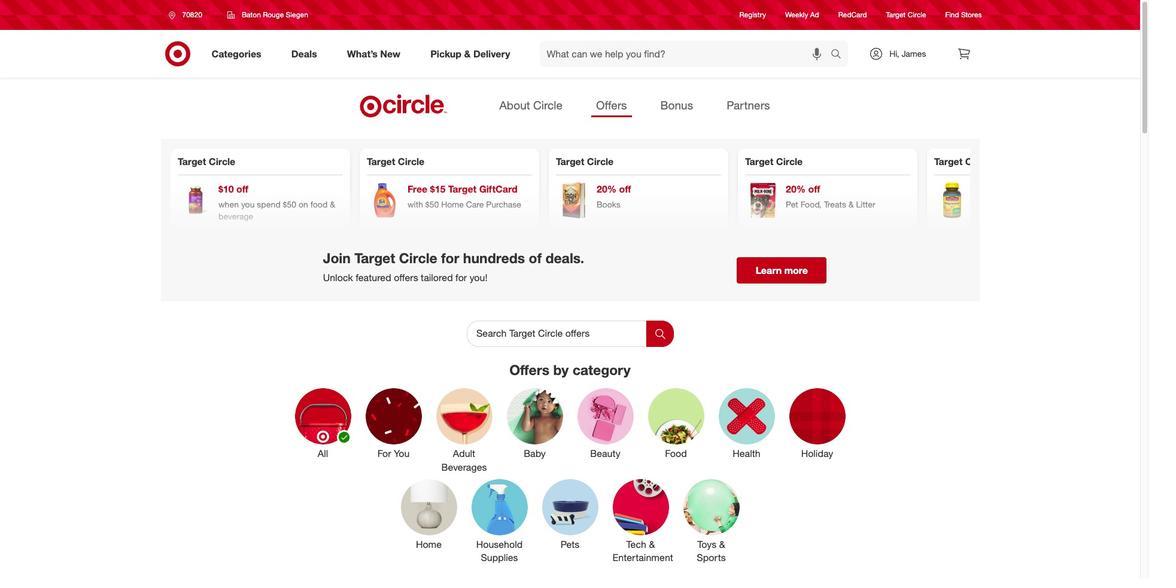 Task type: describe. For each thing, give the bounding box(es) containing it.
rouge
[[263, 10, 284, 19]]

siegen
[[286, 10, 308, 19]]

20% for 20% off pet food, treats & litter
[[786, 183, 806, 195]]

health button
[[719, 389, 775, 475]]

1 vertical spatial for
[[456, 272, 467, 284]]

featured
[[356, 272, 392, 284]]

search button
[[826, 41, 855, 69]]

with
[[408, 199, 423, 210]]

$15
[[430, 183, 446, 195]]

food button
[[648, 389, 705, 475]]

you
[[394, 448, 410, 460]]

books
[[597, 199, 621, 210]]

circle inside "join target circle for hundreds of deals. unlock featured offers tailored for you!"
[[399, 249, 438, 266]]

bonus
[[661, 98, 694, 112]]

about circle link
[[495, 95, 568, 117]]

you!
[[470, 272, 488, 284]]

learn more
[[756, 265, 809, 277]]

hi, james
[[890, 49, 927, 59]]

supplies
[[481, 552, 518, 564]]

& for pickup & delivery
[[464, 48, 471, 60]]

delivery
[[474, 48, 511, 60]]

$10 off when you spend $50 on food & beverage
[[218, 183, 335, 222]]

all
[[318, 448, 328, 460]]

on
[[299, 199, 308, 210]]

hundreds
[[463, 249, 525, 266]]

when
[[218, 199, 239, 210]]

pickup & delivery link
[[421, 41, 526, 67]]

by
[[554, 362, 569, 379]]

weekly
[[786, 10, 809, 19]]

toys & sports
[[697, 539, 726, 564]]

offers for offers by category
[[510, 362, 550, 379]]

target circle for books
[[556, 156, 614, 168]]

free $15 target giftcard with $50 home care purchase
[[408, 183, 521, 210]]

search
[[826, 49, 855, 61]]

70820
[[182, 10, 202, 19]]

category
[[573, 362, 631, 379]]

What can we help you find? suggestions appear below search field
[[540, 41, 834, 67]]

hi,
[[890, 49, 900, 59]]

what's new link
[[337, 41, 416, 67]]

& inside 20% off pet food, treats & litter
[[849, 199, 854, 210]]

20% off books
[[597, 183, 631, 210]]

food,
[[801, 199, 822, 210]]

tech & entertainment
[[613, 539, 674, 564]]

unlock
[[323, 272, 353, 284]]

learn
[[756, 265, 782, 277]]

home button
[[401, 479, 457, 566]]

off for 20% off pet food, treats & litter
[[809, 183, 821, 195]]

70820 button
[[161, 4, 215, 26]]

pets button
[[542, 479, 599, 566]]

pet
[[786, 199, 799, 210]]

weekly ad link
[[786, 10, 820, 20]]

partners
[[727, 98, 771, 112]]

james
[[902, 49, 927, 59]]

deals.
[[546, 249, 585, 266]]

toys
[[698, 539, 717, 551]]

for you
[[378, 448, 410, 460]]

sports
[[697, 552, 726, 564]]

learn more button
[[737, 258, 827, 284]]

what's new
[[347, 48, 401, 60]]

target circle logo image
[[358, 93, 449, 119]]

0 vertical spatial for
[[441, 249, 460, 266]]

treats
[[824, 199, 847, 210]]

about circle
[[500, 98, 563, 112]]

$50 for off
[[283, 199, 296, 210]]

join
[[323, 249, 351, 266]]

tech
[[627, 539, 647, 551]]

target circle for when
[[178, 156, 235, 168]]

care
[[466, 199, 484, 210]]

toys & sports button
[[684, 479, 740, 566]]

baby
[[524, 448, 546, 460]]

tech & entertainment button
[[613, 479, 674, 566]]

redcard
[[839, 10, 868, 19]]

pickup
[[431, 48, 462, 60]]

tailored
[[421, 272, 453, 284]]

litter
[[856, 199, 876, 210]]

beauty button
[[578, 389, 634, 475]]

target circle for target
[[367, 156, 425, 168]]

beverage
[[218, 211, 253, 222]]

holiday button
[[790, 389, 846, 475]]

household
[[477, 539, 523, 551]]

categories link
[[202, 41, 277, 67]]

purchase
[[486, 199, 521, 210]]

entertainment
[[613, 552, 674, 564]]

adult beverages button
[[436, 389, 493, 475]]

weekly ad
[[786, 10, 820, 19]]



Task type: locate. For each thing, give the bounding box(es) containing it.
holiday
[[802, 448, 834, 460]]

baton
[[242, 10, 261, 19]]

None text field
[[467, 321, 647, 347]]

baton rouge siegen button
[[220, 4, 316, 26]]

$50 inside $10 off when you spend $50 on food & beverage
[[283, 199, 296, 210]]

0 horizontal spatial $50
[[283, 199, 296, 210]]

deals
[[292, 48, 317, 60]]

0 horizontal spatial off
[[236, 183, 248, 195]]

more
[[785, 265, 809, 277]]

& right "tech"
[[649, 539, 656, 551]]

0 vertical spatial food
[[310, 199, 328, 210]]

1 horizontal spatial off
[[619, 183, 631, 195]]

2 off from the left
[[619, 183, 631, 195]]

registry
[[740, 10, 767, 19]]

food inside $10 off when you spend $50 on food & beverage
[[310, 199, 328, 210]]

about
[[500, 98, 530, 112]]

find stores
[[946, 10, 983, 19]]

& inside toys & sports
[[720, 539, 726, 551]]

off for 20% off books
[[619, 183, 631, 195]]

$50 for $15
[[425, 199, 439, 210]]

& right toys
[[720, 539, 726, 551]]

1 horizontal spatial 20%
[[786, 183, 806, 195]]

ad
[[811, 10, 820, 19]]

1 $50 from the left
[[283, 199, 296, 210]]

& inside $10 off when you spend $50 on food & beverage
[[330, 199, 335, 210]]

& for tech & entertainment
[[649, 539, 656, 551]]

1 off from the left
[[236, 183, 248, 195]]

& inside tech & entertainment
[[649, 539, 656, 551]]

20% up books
[[597, 183, 617, 195]]

categories
[[212, 48, 262, 60]]

target circle
[[887, 10, 927, 19], [178, 156, 235, 168], [367, 156, 425, 168], [556, 156, 614, 168], [745, 156, 803, 168], [935, 156, 992, 168]]

baby button
[[507, 389, 563, 475]]

$50 inside free $15 target giftcard with $50 home care purchase
[[425, 199, 439, 210]]

target circle link
[[887, 10, 927, 20]]

stores
[[962, 10, 983, 19]]

target inside free $15 target giftcard with $50 home care purchase
[[448, 183, 477, 195]]

0 horizontal spatial 20%
[[597, 183, 617, 195]]

what's
[[347, 48, 378, 60]]

home
[[416, 539, 442, 551]]

baton rouge siegen
[[242, 10, 308, 19]]

20% off pet food, treats & litter
[[786, 183, 876, 210]]

1 20% from the left
[[597, 183, 617, 195]]

off up "food,"
[[809, 183, 821, 195]]

$50 left on
[[283, 199, 296, 210]]

1 vertical spatial food
[[666, 448, 687, 460]]

circle
[[908, 10, 927, 19], [534, 98, 563, 112], [209, 156, 235, 168], [398, 156, 425, 168], [587, 156, 614, 168], [776, 156, 803, 168], [966, 156, 992, 168], [399, 249, 438, 266]]

beauty
[[591, 448, 621, 460]]

deals link
[[281, 41, 332, 67]]

health
[[733, 448, 761, 460]]

& for toys & sports
[[720, 539, 726, 551]]

beverages
[[442, 462, 487, 474]]

new
[[381, 48, 401, 60]]

household supplies button
[[472, 479, 528, 566]]

bonus link
[[656, 95, 698, 117]]

household supplies
[[477, 539, 523, 564]]

& right on
[[330, 199, 335, 210]]

off for $10 off when you spend $50 on food & beverage
[[236, 183, 248, 195]]

of
[[529, 249, 542, 266]]

off inside $10 off when you spend $50 on food & beverage
[[236, 183, 248, 195]]

20% inside '20% off books'
[[597, 183, 617, 195]]

target inside "join target circle for hundreds of deals. unlock featured offers tailored for you!"
[[355, 249, 396, 266]]

partners link
[[722, 95, 775, 117]]

find
[[946, 10, 960, 19]]

food inside button
[[666, 448, 687, 460]]

join target circle for hundreds of deals. unlock featured offers tailored for you!
[[323, 249, 585, 284]]

2 $50 from the left
[[425, 199, 439, 210]]

redcard link
[[839, 10, 868, 20]]

2 20% from the left
[[786, 183, 806, 195]]

off inside '20% off books'
[[619, 183, 631, 195]]

1 vertical spatial offers
[[510, 362, 550, 379]]

pickup & delivery
[[431, 48, 511, 60]]

adult beverages
[[442, 448, 487, 474]]

food
[[310, 199, 328, 210], [666, 448, 687, 460]]

offers for offers
[[596, 98, 627, 112]]

off up books
[[619, 183, 631, 195]]

1 horizontal spatial food
[[666, 448, 687, 460]]

3 off from the left
[[809, 183, 821, 195]]

for left you!
[[456, 272, 467, 284]]

target
[[887, 10, 906, 19], [178, 156, 206, 168], [367, 156, 395, 168], [556, 156, 585, 168], [745, 156, 774, 168], [935, 156, 963, 168], [448, 183, 477, 195], [355, 249, 396, 266]]

for
[[378, 448, 391, 460]]

& left litter
[[849, 199, 854, 210]]

find stores link
[[946, 10, 983, 20]]

0 horizontal spatial offers
[[510, 362, 550, 379]]

for you button
[[366, 389, 422, 475]]

target circle for pet
[[745, 156, 803, 168]]

& right "pickup"
[[464, 48, 471, 60]]

spend
[[257, 199, 280, 210]]

offers by category
[[510, 362, 631, 379]]

for up 'tailored'
[[441, 249, 460, 266]]

registry link
[[740, 10, 767, 20]]

pets
[[561, 539, 580, 551]]

for
[[441, 249, 460, 266], [456, 272, 467, 284]]

offers
[[596, 98, 627, 112], [510, 362, 550, 379]]

1 horizontal spatial offers
[[596, 98, 627, 112]]

20% up pet at the right of page
[[786, 183, 806, 195]]

off up you
[[236, 183, 248, 195]]

20% for 20% off books
[[597, 183, 617, 195]]

0 horizontal spatial food
[[310, 199, 328, 210]]

0 vertical spatial offers
[[596, 98, 627, 112]]

1 horizontal spatial $50
[[425, 199, 439, 210]]

2 horizontal spatial off
[[809, 183, 821, 195]]

$10
[[218, 183, 234, 195]]

free
[[408, 183, 428, 195]]

$50 down $15
[[425, 199, 439, 210]]

giftcard
[[479, 183, 518, 195]]

20% inside 20% off pet food, treats & litter
[[786, 183, 806, 195]]

off inside 20% off pet food, treats & litter
[[809, 183, 821, 195]]

home
[[441, 199, 464, 210]]



Task type: vqa. For each thing, say whether or not it's contained in the screenshot.
Hi, James
yes



